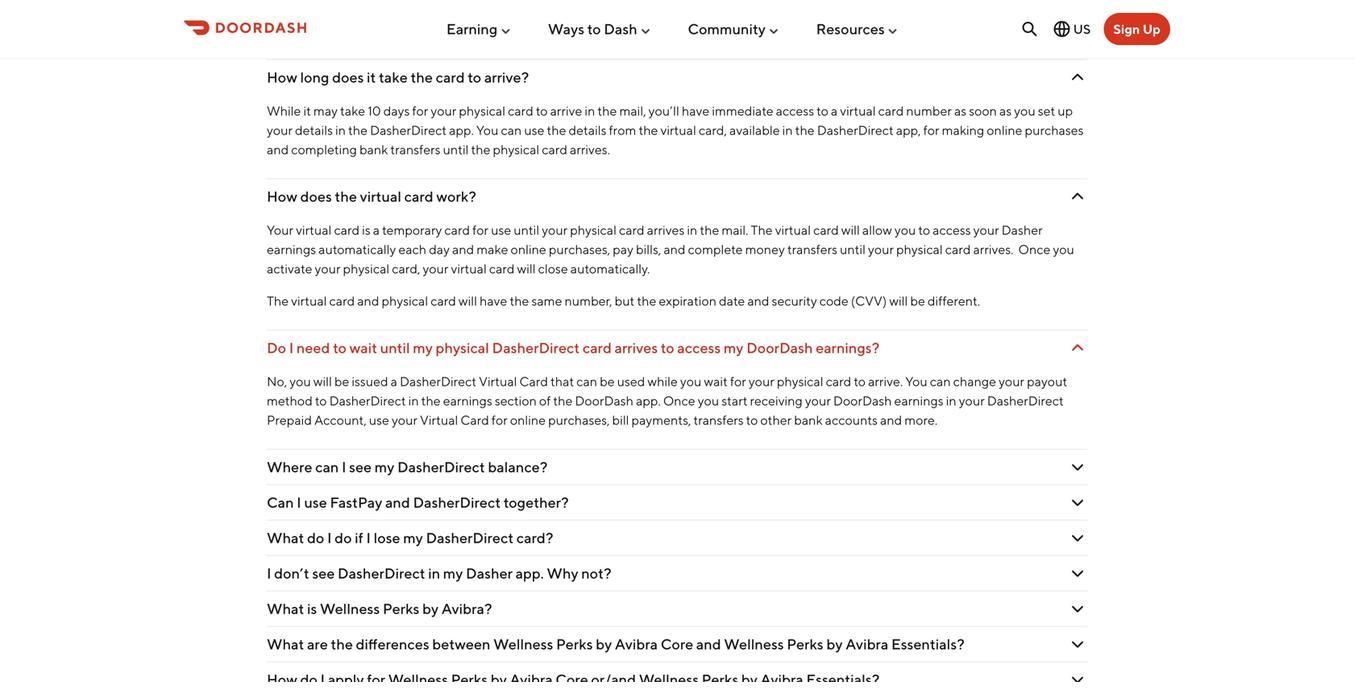 Task type: locate. For each thing, give the bounding box(es) containing it.
until up work?
[[443, 142, 469, 157]]

do left if on the left bottom of the page
[[335, 529, 352, 547]]

1 horizontal spatial card
[[520, 374, 548, 389]]

1 vertical spatial dasher
[[466, 565, 513, 582]]

wellness right core on the bottom
[[724, 636, 784, 653]]

2 horizontal spatial a
[[831, 103, 838, 118]]

the inside the your virtual card is a temporary card for use until your physical card arrives in the mail. the virtual card will allow you to access your dasher earnings automatically each day and make online purchases, pay bills, and complete money transfers until your physical card arrives.  once you activate your physical card, your virtual card will close automatically.
[[751, 222, 773, 238]]

2 vertical spatial a
[[391, 374, 397, 389]]

1 details from the left
[[295, 122, 333, 138]]

1 horizontal spatial dasher
[[1002, 222, 1043, 238]]

to inside ways to dash link
[[587, 20, 601, 38]]

access up available
[[776, 103, 814, 118]]

doordash up bill
[[575, 393, 634, 409]]

1 vertical spatial a
[[373, 222, 380, 238]]

1 horizontal spatial see
[[349, 459, 372, 476]]

i right if on the left bottom of the page
[[366, 529, 371, 547]]

do
[[307, 529, 324, 547], [335, 529, 352, 547]]

can right "where"
[[315, 459, 339, 476]]

0 vertical spatial bank
[[360, 142, 388, 157]]

1 vertical spatial card,
[[392, 261, 420, 276]]

need right do
[[297, 339, 330, 357]]

dasherdirect left app,
[[817, 122, 894, 138]]

can right that
[[577, 374, 597, 389]]

and inside no, you will be issued a dasherdirect virtual card that can be used while you wait for your physical card to arrive. you can change your payout method to dasherdirect in the earnings section of the doordash app. once you start receiving your doordash earnings in your dasherdirect prepaid account, use your virtual card for online purchases, bill payments, transfers to other bank accounts and more.
[[880, 413, 902, 428]]

bank down 10
[[360, 142, 388, 157]]

take inside "while it may take 10 days for your physical card to arrive in the mail, you'll have immediate access to a virtual card number as soon as you set up your details in the dasherdirect app. you can use the details from the virtual card, available in the dasherdirect app, for making online purchases and completing bank transfers until the physical card arrives."
[[340, 103, 365, 118]]

0 vertical spatial transfers
[[390, 142, 441, 157]]

1 how from the top
[[267, 68, 297, 86]]

you'll right mail,
[[649, 103, 679, 118]]

to right allow on the right top of the page
[[919, 222, 930, 238]]

use inside the your virtual card is a temporary card for use until your physical card arrives in the mail. the virtual card will allow you to access your dasher earnings automatically each day and make online purchases, pay bills, and complete money transfers until your physical card arrives.  once you activate your physical card, your virtual card will close automatically.
[[491, 222, 511, 238]]

transfers down days
[[390, 142, 441, 157]]

payout
[[1027, 374, 1068, 389]]

that
[[551, 374, 574, 389]]

can inside "while it may take 10 days for your physical card to arrive in the mail, you'll have immediate access to a virtual card number as soon as you set up your details in the dasherdirect app. you can use the details from the virtual card, available in the dasherdirect app, for making online purchases and completing bank transfers until the physical card arrives."
[[501, 122, 522, 138]]

in right available
[[783, 122, 793, 138]]

available
[[730, 122, 780, 138]]

us
[[1074, 21, 1091, 37]]

you right arrive.
[[906, 374, 928, 389]]

together?
[[504, 494, 569, 511]]

you inside "while it may take 10 days for your physical card to arrive in the mail, you'll have immediate access to a virtual card number as soon as you set up your details in the dasherdirect app. you can use the details from the virtual card, available in the dasherdirect app, for making online purchases and completing bank transfers until the physical card arrives."
[[476, 122, 499, 138]]

4 chevron down image from the top
[[1068, 635, 1088, 654]]

yes,
[[267, 22, 289, 38]]

use inside "while it may take 10 days for your physical card to arrive in the mail, you'll have immediate access to a virtual card number as soon as you set up your details in the dasherdirect app. you can use the details from the virtual card, available in the dasherdirect app, for making online purchases and completing bank transfers until the physical card arrives."
[[524, 122, 545, 138]]

1 what from the top
[[267, 529, 304, 547]]

virtual
[[840, 103, 876, 118], [661, 122, 696, 138], [360, 188, 402, 205], [296, 222, 332, 238], [775, 222, 811, 238], [451, 261, 487, 276], [291, 293, 327, 309]]

1 horizontal spatial transfers
[[694, 413, 744, 428]]

virtual up the section
[[479, 374, 517, 389]]

2 vertical spatial online
[[510, 413, 546, 428]]

virtual
[[479, 374, 517, 389], [420, 413, 458, 428]]

1 vertical spatial is
[[307, 600, 317, 618]]

0 horizontal spatial do
[[307, 529, 324, 547]]

virtual up where can i see my dasherdirect balance?
[[420, 413, 458, 428]]

0 vertical spatial wait
[[350, 339, 377, 357]]

earning link
[[447, 14, 512, 44]]

wait
[[350, 339, 377, 357], [704, 374, 728, 389]]

1 horizontal spatial have
[[682, 103, 710, 118]]

automatically
[[319, 242, 396, 257]]

0 horizontal spatial the
[[267, 293, 289, 309]]

you
[[1014, 103, 1036, 118], [895, 222, 916, 238], [1053, 242, 1075, 257], [290, 374, 311, 389], [680, 374, 702, 389], [698, 393, 719, 409]]

0 horizontal spatial details
[[295, 122, 333, 138]]

purchases, down of
[[548, 413, 610, 428]]

online
[[987, 122, 1023, 138], [511, 242, 546, 257], [510, 413, 546, 428]]

access inside the your virtual card is a temporary card for use until your physical card arrives in the mail. the virtual card will allow you to access your dasher earnings automatically each day and make online purchases, pay bills, and complete money transfers until your physical card arrives.  once you activate your physical card, your virtual card will close automatically.
[[933, 222, 971, 238]]

arrives inside the your virtual card is a temporary card for use until your physical card arrives in the mail. the virtual card will allow you to access your dasher earnings automatically each day and make online purchases, pay bills, and complete money transfers until your physical card arrives.  once you activate your physical card, your virtual card will close automatically.
[[647, 222, 685, 238]]

online inside the your virtual card is a temporary card for use until your physical card arrives in the mail. the virtual card will allow you to access your dasher earnings automatically each day and make online purchases, pay bills, and complete money transfers until your physical card arrives.  once you activate your physical card, your virtual card will close automatically.
[[511, 242, 546, 257]]

how does the virtual card work?
[[267, 188, 476, 205]]

1 horizontal spatial app.
[[516, 565, 544, 582]]

0 vertical spatial dasher
[[1002, 222, 1043, 238]]

0 horizontal spatial card,
[[392, 261, 420, 276]]

2 horizontal spatial you
[[906, 374, 928, 389]]

do up don't
[[307, 529, 324, 547]]

1 vertical spatial online
[[511, 242, 546, 257]]

1 vertical spatial see
[[312, 565, 335, 582]]

until down allow on the right top of the page
[[840, 242, 866, 257]]

0 horizontal spatial as
[[954, 103, 967, 118]]

0 vertical spatial card,
[[699, 122, 727, 138]]

it left may
[[303, 103, 311, 118]]

dasher inside the your virtual card is a temporary card for use until your physical card arrives in the mail. the virtual card will allow you to access your dasher earnings automatically each day and make online purchases, pay bills, and complete money transfers until your physical card arrives.  once you activate your physical card, your virtual card will close automatically.
[[1002, 222, 1043, 238]]

balance?
[[488, 459, 548, 476]]

your
[[431, 103, 457, 118], [267, 122, 293, 138], [542, 222, 568, 238], [974, 222, 999, 238], [868, 242, 894, 257], [315, 261, 341, 276], [423, 261, 449, 276], [749, 374, 775, 389], [999, 374, 1025, 389], [805, 393, 831, 409], [959, 393, 985, 409], [392, 413, 418, 428]]

earnings up more.
[[895, 393, 944, 409]]

1 vertical spatial purchases,
[[548, 413, 610, 428]]

0 horizontal spatial transfers
[[390, 142, 441, 157]]

1 horizontal spatial once
[[1019, 242, 1051, 257]]

card up automatically in the left top of the page
[[334, 222, 360, 238]]

globe line image
[[1053, 19, 1072, 39]]

4 chevron down image from the top
[[1068, 493, 1088, 513]]

to
[[587, 20, 601, 38], [468, 68, 481, 86], [536, 103, 548, 118], [817, 103, 829, 118], [919, 222, 930, 238], [333, 339, 347, 357], [661, 339, 675, 357], [854, 374, 866, 389], [315, 393, 327, 409], [746, 413, 758, 428]]

2 vertical spatial you
[[906, 374, 928, 389]]

what
[[267, 529, 304, 547], [267, 600, 304, 618], [267, 636, 304, 653]]

transfers inside the your virtual card is a temporary card for use until your physical card arrives in the mail. the virtual card will allow you to access your dasher earnings automatically each day and make online purchases, pay bills, and complete money transfers until your physical card arrives.  once you activate your physical card, your virtual card will close automatically.
[[788, 242, 838, 257]]

i
[[289, 339, 294, 357], [342, 459, 346, 476], [297, 494, 301, 511], [327, 529, 332, 547], [366, 529, 371, 547], [267, 565, 271, 582]]

2 as from the left
[[1000, 103, 1012, 118]]

2 chevron down image from the top
[[1068, 338, 1088, 358]]

0 vertical spatial a
[[831, 103, 838, 118]]

access down expiration
[[677, 339, 721, 357]]

0 horizontal spatial wait
[[350, 339, 377, 357]]

1 horizontal spatial wellness
[[493, 636, 553, 653]]

3 chevron down image from the top
[[1068, 600, 1088, 619]]

and inside "while it may take 10 days for your physical card to arrive in the mail, you'll have immediate access to a virtual card number as soon as you set up your details in the dasherdirect app. you can use the details from the virtual card, available in the dasherdirect app, for making online purchases and completing bank transfers until the physical card arrives."
[[267, 142, 289, 157]]

dasherdirect down issued
[[329, 393, 406, 409]]

and left more.
[[880, 413, 902, 428]]

need for you'll
[[325, 22, 355, 38]]

but
[[615, 293, 635, 309]]

access inside "while it may take 10 days for your physical card to arrive in the mail, you'll have immediate access to a virtual card number as soon as you set up your details in the dasherdirect app. you can use the details from the virtual card, available in the dasherdirect app, for making online purchases and completing bank transfers until the physical card arrives."
[[776, 103, 814, 118]]

can
[[631, 22, 652, 38], [501, 122, 522, 138], [577, 374, 597, 389], [930, 374, 951, 389], [315, 459, 339, 476]]

use up the make
[[491, 222, 511, 238]]

1 vertical spatial does
[[300, 188, 332, 205]]

1 vertical spatial take
[[340, 103, 365, 118]]

will left allow on the right top of the page
[[841, 222, 860, 238]]

1 do from the left
[[307, 529, 324, 547]]

1 purchases, from the top
[[549, 242, 610, 257]]

1 vertical spatial bank
[[794, 413, 823, 428]]

what left are
[[267, 636, 304, 653]]

each
[[399, 242, 427, 257]]

store
[[751, 22, 781, 38]]

doordash down "security"
[[747, 339, 813, 357]]

does down the 'completing'
[[300, 188, 332, 205]]

0 horizontal spatial app.
[[449, 122, 474, 138]]

1 chevron down image from the top
[[1068, 187, 1088, 206]]

earnings?
[[816, 339, 880, 357]]

0 vertical spatial you'll
[[292, 22, 323, 38]]

3 chevron down image from the top
[[1068, 458, 1088, 477]]

online inside "while it may take 10 days for your physical card to arrive in the mail, you'll have immediate access to a virtual card number as soon as you set up your details in the dasherdirect app. you can use the details from the virtual card, available in the dasherdirect app, for making online purchases and completing bank transfers until the physical card arrives."
[[987, 122, 1023, 138]]

1 horizontal spatial a
[[391, 374, 397, 389]]

card down app,
[[436, 68, 465, 86]]

or
[[784, 22, 796, 38]]

need for i
[[297, 339, 330, 357]]

bill
[[612, 413, 629, 428]]

0 horizontal spatial doordash
[[575, 393, 634, 409]]

my
[[413, 339, 433, 357], [724, 339, 744, 357], [375, 459, 395, 476], [403, 529, 423, 547], [443, 565, 463, 582]]

what for what are the differences between wellness perks by avibra core and wellness perks by avibra essentials?
[[267, 636, 304, 653]]

number
[[906, 103, 952, 118]]

it right find
[[679, 22, 687, 38]]

access
[[776, 103, 814, 118], [933, 222, 971, 238], [677, 339, 721, 357]]

0 horizontal spatial avibra
[[615, 636, 658, 653]]

what for what do i do if i lose my dasherdirect card?
[[267, 529, 304, 547]]

0 vertical spatial is
[[362, 222, 371, 238]]

2 horizontal spatial it
[[679, 22, 687, 38]]

2 horizontal spatial be
[[911, 293, 925, 309]]

0 vertical spatial the
[[751, 222, 773, 238]]

2 horizontal spatial access
[[933, 222, 971, 238]]

to inside the your virtual card is a temporary card for use until your physical card arrives in the mail. the virtual card will allow you to access your dasher earnings automatically each day and make online purchases, pay bills, and complete money transfers until your physical card arrives.  once you activate your physical card, your virtual card will close automatically.
[[919, 222, 930, 238]]

1 horizontal spatial details
[[569, 122, 607, 138]]

and right the bills,
[[664, 242, 686, 257]]

0 vertical spatial see
[[349, 459, 372, 476]]

2 what from the top
[[267, 600, 304, 618]]

1 vertical spatial have
[[480, 293, 507, 309]]

payfare.
[[558, 22, 604, 38]]

0 vertical spatial online
[[987, 122, 1023, 138]]

2 purchases, from the top
[[548, 413, 610, 428]]

0 vertical spatial app.
[[449, 122, 474, 138]]

0 horizontal spatial is
[[307, 600, 317, 618]]

dasherdirect up 'can i use fastpay and dasherdirect together?'
[[397, 459, 485, 476]]

2 chevron down image from the top
[[1068, 529, 1088, 548]]

0 horizontal spatial perks
[[383, 600, 420, 618]]

need
[[325, 22, 355, 38], [297, 339, 330, 357]]

be left used
[[600, 374, 615, 389]]

community
[[688, 20, 766, 38]]

card?
[[517, 529, 553, 547]]

can i use fastpay and dasherdirect together?
[[267, 494, 569, 511]]

ways to dash link
[[548, 14, 652, 44]]

2 details from the left
[[569, 122, 607, 138]]

wait inside no, you will be issued a dasherdirect virtual card that can be used while you wait for your physical card to arrive. you can change your payout method to dasherdirect in the earnings section of the doordash app. once you start receiving your doordash earnings in your dasherdirect prepaid account, use your virtual card for online purchases, bill payments, transfers to other bank accounts and more.
[[704, 374, 728, 389]]

0 horizontal spatial dasher
[[466, 565, 513, 582]]

until
[[443, 142, 469, 157], [514, 222, 539, 238], [840, 242, 866, 257], [380, 339, 410, 357]]

use down arrive?
[[524, 122, 545, 138]]

card up of
[[520, 374, 548, 389]]

1 horizontal spatial avibra
[[846, 636, 889, 653]]

earnings left the section
[[443, 393, 492, 409]]

perks
[[383, 600, 420, 618], [556, 636, 593, 653], [787, 636, 824, 653]]

transfers right money
[[788, 242, 838, 257]]

have left immediate
[[682, 103, 710, 118]]

0 horizontal spatial a
[[373, 222, 380, 238]]

1 horizontal spatial access
[[776, 103, 814, 118]]

i up fastpay
[[342, 459, 346, 476]]

essentials?
[[892, 636, 965, 653]]

1 horizontal spatial bank
[[794, 413, 823, 428]]

i left if on the left bottom of the page
[[327, 529, 332, 547]]

between
[[432, 636, 491, 653]]

as
[[954, 103, 967, 118], [1000, 103, 1012, 118]]

0 horizontal spatial virtual
[[420, 413, 458, 428]]

not?
[[581, 565, 612, 582]]

1 vertical spatial how
[[267, 188, 297, 205]]

in inside the your virtual card is a temporary card for use until your physical card arrives in the mail. the virtual card will allow you to access your dasher earnings automatically each day and make online purchases, pay bills, and complete money transfers until your physical card arrives.  once you activate your physical card, your virtual card will close automatically.
[[687, 222, 698, 238]]

the virtual card and physical card will have the same number, but the expiration date and security code (cvv) will be different.
[[267, 293, 980, 309]]

1 horizontal spatial perks
[[556, 636, 593, 653]]

app.
[[449, 122, 474, 138], [636, 393, 661, 409], [516, 565, 544, 582]]

bank right other
[[794, 413, 823, 428]]

0 vertical spatial what
[[267, 529, 304, 547]]

use right can
[[304, 494, 327, 511]]

set
[[1038, 103, 1055, 118]]

1 horizontal spatial virtual
[[479, 374, 517, 389]]

2 horizontal spatial earnings
[[895, 393, 944, 409]]

fastpay
[[330, 494, 382, 511]]

10
[[368, 103, 381, 118]]

0 horizontal spatial it
[[303, 103, 311, 118]]

mail.
[[722, 222, 749, 238]]

purchases, up the close
[[549, 242, 610, 257]]

0 vertical spatial need
[[325, 22, 355, 38]]

where
[[267, 459, 312, 476]]

chevron down image for how does the virtual card work?
[[1068, 187, 1088, 206]]

your right days
[[431, 103, 457, 118]]

chevron down image
[[1068, 68, 1088, 87], [1068, 529, 1088, 548], [1068, 600, 1088, 619], [1068, 635, 1088, 654], [1068, 671, 1088, 683]]

1 horizontal spatial it
[[367, 68, 376, 86]]

arrive?
[[484, 68, 529, 86]]

a
[[831, 103, 838, 118], [373, 222, 380, 238], [391, 374, 397, 389]]

activate
[[267, 261, 312, 276]]

5 chevron down image from the top
[[1068, 564, 1088, 584]]

card up pay
[[619, 222, 645, 238]]

for right days
[[412, 103, 428, 118]]

avibra
[[615, 636, 658, 653], [846, 636, 889, 653]]

1 vertical spatial it
[[367, 68, 376, 86]]

wellness up are
[[320, 600, 380, 618]]

you
[[606, 22, 629, 38], [476, 122, 499, 138], [906, 374, 928, 389]]

is
[[362, 222, 371, 238], [307, 600, 317, 618]]

the inside the your virtual card is a temporary card for use until your physical card arrives in the mail. the virtual card will allow you to access your dasher earnings automatically each day and make online purchases, pay bills, and complete money transfers until your physical card arrives.  once you activate your physical card, your virtual card will close automatically.
[[700, 222, 719, 238]]

app. up payments,
[[636, 393, 661, 409]]

and down while
[[267, 142, 289, 157]]

ways to dash
[[548, 20, 638, 38]]

1 vertical spatial access
[[933, 222, 971, 238]]

accounts
[[825, 413, 878, 428]]

from
[[609, 122, 636, 138]]

use right account,
[[369, 413, 389, 428]]

0 horizontal spatial earnings
[[267, 242, 316, 257]]

for up the make
[[473, 222, 489, 238]]

resources link
[[816, 14, 899, 44]]

2 how from the top
[[267, 188, 297, 205]]

0 horizontal spatial see
[[312, 565, 335, 582]]

is up automatically in the left top of the page
[[362, 222, 371, 238]]

0 vertical spatial access
[[776, 103, 814, 118]]

start
[[722, 393, 748, 409]]

1 vertical spatial app.
[[636, 393, 661, 409]]

dash
[[604, 20, 638, 38]]

0 vertical spatial once
[[1019, 242, 1051, 257]]

chevron down image
[[1068, 187, 1088, 206], [1068, 338, 1088, 358], [1068, 458, 1088, 477], [1068, 493, 1088, 513], [1068, 564, 1088, 584]]

0 vertical spatial virtual
[[479, 374, 517, 389]]

and right core on the bottom
[[696, 636, 721, 653]]

0 horizontal spatial does
[[300, 188, 332, 205]]

community link
[[688, 14, 780, 44]]

card
[[520, 374, 548, 389], [461, 413, 489, 428]]

you right the payfare.
[[606, 22, 629, 38]]

once inside no, you will be issued a dasherdirect virtual card that can be used while you wait for your physical card to arrive. you can change your payout method to dasherdirect in the earnings section of the doordash app. once you start receiving your doordash earnings in your dasherdirect prepaid account, use your virtual card for online purchases, bill payments, transfers to other bank accounts and more.
[[663, 393, 695, 409]]

may
[[314, 103, 338, 118]]

card up balance?
[[461, 413, 489, 428]]

until up issued
[[380, 339, 410, 357]]

3 what from the top
[[267, 636, 304, 653]]

will
[[841, 222, 860, 238], [517, 261, 536, 276], [459, 293, 477, 309], [889, 293, 908, 309], [313, 374, 332, 389]]

your down day
[[423, 261, 449, 276]]

arrives up used
[[615, 339, 658, 357]]

0 vertical spatial how
[[267, 68, 297, 86]]

do i need to wait until my physical dasherdirect card arrives to access my doordash earnings?
[[267, 339, 880, 357]]

doordash up accounts
[[834, 393, 892, 409]]

what for what is wellness perks by avibra?
[[267, 600, 304, 618]]

to left arrive?
[[468, 68, 481, 86]]

be left different.
[[911, 293, 925, 309]]

1 horizontal spatial the
[[751, 222, 773, 238]]

in down may
[[335, 122, 346, 138]]

1 vertical spatial the
[[267, 293, 289, 309]]

0 horizontal spatial bank
[[360, 142, 388, 157]]

in up complete
[[687, 222, 698, 238]]

will right (cvv)
[[889, 293, 908, 309]]

the down activate at the left of the page
[[267, 293, 289, 309]]

5 chevron down image from the top
[[1068, 671, 1088, 683]]

what is wellness perks by avibra?
[[267, 600, 492, 618]]

you inside "while it may take 10 days for your physical card to arrive in the mail, you'll have immediate access to a virtual card number as soon as you set up your details in the dasherdirect app. you can use the details from the virtual card, available in the dasherdirect app, for making online purchases and completing bank transfers until the physical card arrives."
[[1014, 103, 1036, 118]]

app. left why
[[516, 565, 544, 582]]

2 avibra from the left
[[846, 636, 889, 653]]

take up days
[[379, 68, 408, 86]]

2 horizontal spatial wellness
[[724, 636, 784, 653]]

0 horizontal spatial take
[[340, 103, 365, 118]]

what down don't
[[267, 600, 304, 618]]

1 horizontal spatial is
[[362, 222, 371, 238]]

as right "soon"
[[1000, 103, 1012, 118]]

2 vertical spatial access
[[677, 339, 721, 357]]

1 horizontal spatial wait
[[704, 374, 728, 389]]

you'll inside "while it may take 10 days for your physical card to arrive in the mail, you'll have immediate access to a virtual card number as soon as you set up your details in the dasherdirect app. you can use the details from the virtual card, available in the dasherdirect app, for making online purchases and completing bank transfers until the physical card arrives."
[[649, 103, 679, 118]]

for inside the your virtual card is a temporary card for use until your physical card arrives in the mail. the virtual card will allow you to access your dasher earnings automatically each day and make online purchases, pay bills, and complete money transfers until your physical card arrives.  once you activate your physical card, your virtual card will close automatically.
[[473, 222, 489, 238]]

by
[[541, 22, 555, 38], [422, 600, 439, 618], [596, 636, 612, 653], [827, 636, 843, 653]]

arrives up the bills,
[[647, 222, 685, 238]]

immediate
[[712, 103, 774, 118]]

0 horizontal spatial card
[[461, 413, 489, 428]]

0 vertical spatial card
[[520, 374, 548, 389]]

0 vertical spatial you
[[606, 22, 629, 38]]

earnings up activate at the left of the page
[[267, 242, 316, 257]]

card down earnings?
[[826, 374, 852, 389]]

you'll right 'yes,'
[[292, 22, 323, 38]]

dasher
[[1002, 222, 1043, 238], [466, 565, 513, 582]]

1 chevron down image from the top
[[1068, 68, 1088, 87]]



Task type: describe. For each thing, give the bounding box(es) containing it.
while
[[267, 103, 301, 118]]

a inside "while it may take 10 days for your physical card to arrive in the mail, you'll have immediate access to a virtual card number as soon as you set up your details in the dasherdirect app. you can use the details from the virtual card, available in the dasherdirect app, for making online purchases and completing bank transfers until the physical card arrives."
[[831, 103, 838, 118]]

sign up button
[[1104, 13, 1171, 45]]

app. inside "while it may take 10 days for your physical card to arrive in the mail, you'll have immediate access to a virtual card number as soon as you set up your details in the dasherdirect app. you can use the details from the virtual card, available in the dasherdirect app, for making online purchases and completing bank transfers until the physical card arrives."
[[449, 122, 474, 138]]

card down arrive?
[[508, 103, 534, 118]]

of
[[539, 393, 551, 409]]

dasherdirect up what do i do if i lose my dasherdirect card?
[[413, 494, 501, 511]]

can left find
[[631, 22, 652, 38]]

making
[[942, 122, 985, 138]]

your up the close
[[542, 222, 568, 238]]

until up the close
[[514, 222, 539, 238]]

and right date
[[748, 293, 770, 309]]

your down automatically in the left top of the page
[[315, 261, 341, 276]]

a inside no, you will be issued a dasherdirect virtual card that can be used while you wait for your physical card to arrive. you can change your payout method to dasherdirect in the earnings section of the doordash app. once you start receiving your doordash earnings in your dasherdirect prepaid account, use your virtual card for online purchases, bill payments, transfers to other bank accounts and more.
[[391, 374, 397, 389]]

up
[[1058, 103, 1073, 118]]

no, you will be issued a dasherdirect virtual card that can be used while you wait for your physical card to arrive. you can change your payout method to dasherdirect in the earnings section of the doordash app. once you start receiving your doordash earnings in your dasherdirect prepaid account, use your virtual card for online purchases, bill payments, transfers to other bank accounts and more.
[[267, 374, 1068, 428]]

day
[[429, 242, 450, 257]]

card up day
[[445, 222, 470, 238]]

0 horizontal spatial wellness
[[320, 600, 380, 618]]

prepaid
[[267, 413, 312, 428]]

what do i do if i lose my dasherdirect card?
[[267, 529, 553, 547]]

to right immediate
[[817, 103, 829, 118]]

chevron down image for do i need to wait until my physical dasherdirect card arrives to access my doordash earnings?
[[1068, 338, 1088, 358]]

virtual left number
[[840, 103, 876, 118]]

1 horizontal spatial you
[[606, 22, 629, 38]]

if
[[355, 529, 363, 547]]

receiving
[[750, 393, 803, 409]]

dasherdirect up that
[[492, 339, 580, 357]]

card down number, on the left top of the page
[[583, 339, 612, 357]]

i right can
[[297, 494, 301, 511]]

and down where can i see my dasherdirect balance?
[[385, 494, 410, 511]]

dasherdirect up i don't see dasherdirect in my dasher app. why not?
[[426, 529, 514, 547]]

how for how long does it take the card to arrive?
[[267, 68, 297, 86]]

purchases, inside the your virtual card is a temporary card for use until your physical card arrives in the mail. the virtual card will allow you to access your dasher earnings automatically each day and make online purchases, pay bills, and complete money transfers until your physical card arrives.  once you activate your physical card, your virtual card will close automatically.
[[549, 242, 610, 257]]

card, inside the your virtual card is a temporary card for use until your physical card arrives in the mail. the virtual card will allow you to access your dasher earnings automatically each day and make online purchases, pay bills, and complete money transfers until your physical card arrives.  once you activate your physical card, your virtual card will close automatically.
[[392, 261, 420, 276]]

no,
[[267, 374, 287, 389]]

earning
[[447, 20, 498, 38]]

arrive
[[550, 103, 582, 118]]

to right do
[[333, 339, 347, 357]]

while
[[648, 374, 678, 389]]

expiration
[[659, 293, 717, 309]]

to up while
[[661, 339, 675, 357]]

and right day
[[452, 242, 474, 257]]

0 vertical spatial it
[[679, 22, 687, 38]]

card up app,
[[878, 103, 904, 118]]

dasherdirect up how long does it take the card to arrive?
[[379, 22, 456, 38]]

0 horizontal spatial access
[[677, 339, 721, 357]]

your
[[267, 222, 293, 238]]

2 horizontal spatial perks
[[787, 636, 824, 653]]

allow
[[863, 222, 892, 238]]

card, inside "while it may take 10 days for your physical card to arrive in the mail, you'll have immediate access to a virtual card number as soon as you set up your details in the dasherdirect app. you can use the details from the virtual card, available in the dasherdirect app, for making online purchases and completing bank transfers until the physical card arrives."
[[699, 122, 727, 138]]

play
[[820, 22, 845, 38]]

mail,
[[620, 103, 646, 118]]

app
[[724, 22, 748, 38]]

bills,
[[636, 242, 661, 257]]

can
[[267, 494, 294, 511]]

how for how does the virtual card work?
[[267, 188, 297, 205]]

0 horizontal spatial you'll
[[292, 22, 323, 38]]

card down automatically in the left top of the page
[[329, 293, 355, 309]]

virtual down the make
[[451, 261, 487, 276]]

transfers inside no, you will be issued a dasherdirect virtual card that can be used while you wait for your physical card to arrive. you can change your payout method to dasherdirect in the earnings section of the doordash app. once you start receiving your doordash earnings in your dasherdirect prepaid account, use your virtual card for online purchases, bill payments, transfers to other bank accounts and more.
[[694, 413, 744, 428]]

your up where can i see my dasherdirect balance?
[[392, 413, 418, 428]]

don't
[[274, 565, 309, 582]]

where can i see my dasherdirect balance?
[[267, 459, 548, 476]]

chevron down button
[[267, 663, 1088, 683]]

chevron down image for i don't see dasherdirect in my dasher app. why not?
[[1068, 564, 1088, 584]]

chevron down image inside button
[[1068, 671, 1088, 683]]

avibra?
[[442, 600, 492, 618]]

in right find
[[689, 22, 700, 38]]

completing
[[291, 142, 357, 157]]

purchases, inside no, you will be issued a dasherdirect virtual card that can be used while you wait for your physical card to arrive. you can change your payout method to dasherdirect in the earnings section of the doordash app. once you start receiving your doordash earnings in your dasherdirect prepaid account, use your virtual card for online purchases, bill payments, transfers to other bank accounts and more.
[[548, 413, 610, 428]]

what are the differences between wellness perks by avibra core and wellness perks by avibra essentials?
[[267, 636, 965, 653]]

1 horizontal spatial be
[[600, 374, 615, 389]]

your up different.
[[974, 222, 999, 238]]

to left other
[[746, 413, 758, 428]]

card left arrives.
[[542, 142, 568, 157]]

to up account,
[[315, 393, 327, 409]]

other
[[761, 413, 792, 428]]

card up temporary
[[404, 188, 434, 205]]

bank inside no, you will be issued a dasherdirect virtual card that can be used while you wait for your physical card to arrive. you can change your payout method to dasherdirect in the earnings section of the doordash app. once you start receiving your doordash earnings in your dasherdirect prepaid account, use your virtual card for online purchases, bill payments, transfers to other bank accounts and more.
[[794, 413, 823, 428]]

0 horizontal spatial be
[[334, 374, 349, 389]]

differences
[[356, 636, 429, 653]]

dasherdirect down days
[[370, 122, 447, 138]]

your virtual card is a temporary card for use until your physical card arrives in the mail. the virtual card will allow you to access your dasher earnings automatically each day and make online purchases, pay bills, and complete money transfers until your physical card arrives.  once you activate your physical card, your virtual card will close automatically.
[[267, 222, 1075, 276]]

dasherdirect right issued
[[400, 374, 477, 389]]

1 horizontal spatial does
[[332, 68, 364, 86]]

1 as from the left
[[954, 103, 967, 118]]

will left the close
[[517, 261, 536, 276]]

have inside "while it may take 10 days for your physical card to arrive in the mail, you'll have immediate access to a virtual card number as soon as you set up your details in the dasherdirect app. you can use the details from the virtual card, available in the dasherdirect app, for making online purchases and completing bank transfers until the physical card arrives."
[[682, 103, 710, 118]]

1 horizontal spatial earnings
[[443, 393, 492, 409]]

virtual right from
[[661, 122, 696, 138]]

transfers inside "while it may take 10 days for your physical card to arrive in the mail, you'll have immediate access to a virtual card number as soon as you set up your details in the dasherdirect app. you can use the details from the virtual card, available in the dasherdirect app, for making online purchases and completing bank transfers until the physical card arrives."
[[390, 142, 441, 157]]

same
[[532, 293, 562, 309]]

card left allow on the right top of the page
[[814, 222, 839, 238]]

and down automatically in the left top of the page
[[357, 293, 379, 309]]

chevron down image for where can i see my dasherdirect balance?
[[1068, 458, 1088, 477]]

virtual up money
[[775, 222, 811, 238]]

card down day
[[431, 293, 456, 309]]

change
[[953, 374, 996, 389]]

find
[[654, 22, 677, 38]]

app,
[[896, 122, 921, 138]]

powered
[[488, 22, 539, 38]]

virtual up temporary
[[360, 188, 402, 205]]

to left arrive.
[[854, 374, 866, 389]]

used
[[617, 374, 645, 389]]

physical inside no, you will be issued a dasherdirect virtual card that can be used while you wait for your physical card to arrive. you can change your payout method to dasherdirect in the earnings section of the doordash app. once you start receiving your doordash earnings in your dasherdirect prepaid account, use your virtual card for online purchases, bill payments, transfers to other bank accounts and more.
[[777, 374, 824, 389]]

chevron down image for can i use fastpay and dasherdirect together?
[[1068, 493, 1088, 513]]

money
[[745, 242, 785, 257]]

in down what do i do if i lose my dasherdirect card?
[[428, 565, 440, 582]]

app. inside no, you will be issued a dasherdirect virtual card that can be used while you wait for your physical card to arrive. you can change your payout method to dasherdirect in the earnings section of the doordash app. once you start receiving your doordash earnings in your dasherdirect prepaid account, use your virtual card for online purchases, bill payments, transfers to other bank accounts and more.
[[636, 393, 661, 409]]

for down number
[[924, 122, 940, 138]]

for down the section
[[492, 413, 508, 428]]

can left the change
[[930, 374, 951, 389]]

are
[[307, 636, 328, 653]]

online inside no, you will be issued a dasherdirect virtual card that can be used while you wait for your physical card to arrive. you can change your payout method to dasherdirect in the earnings section of the doordash app. once you start receiving your doordash earnings in your dasherdirect prepaid account, use your virtual card for online purchases, bill payments, transfers to other bank accounts and more.
[[510, 413, 546, 428]]

arrive.
[[868, 374, 903, 389]]

make
[[477, 242, 508, 257]]

long
[[300, 68, 329, 86]]

will down the make
[[459, 293, 477, 309]]

section
[[495, 393, 537, 409]]

soon
[[969, 103, 997, 118]]

your up accounts
[[805, 393, 831, 409]]

1 horizontal spatial take
[[379, 68, 408, 86]]

until inside "while it may take 10 days for your physical card to arrive in the mail, you'll have immediate access to a virtual card number as soon as you set up your details in the dasherdirect app. you can use the details from the virtual card, available in the dasherdirect app, for making online purchases and completing bank transfers until the physical card arrives."
[[443, 142, 469, 157]]

virtual down activate at the left of the page
[[291, 293, 327, 309]]

in up where can i see my dasherdirect balance?
[[408, 393, 419, 409]]

core
[[661, 636, 693, 653]]

1 horizontal spatial doordash
[[747, 339, 813, 357]]

card up different.
[[945, 242, 971, 257]]

how long does it take the card to arrive?
[[267, 68, 529, 86]]

1 avibra from the left
[[615, 636, 658, 653]]

(cvv)
[[851, 293, 887, 309]]

bank inside "while it may take 10 days for your physical card to arrive in the mail, you'll have immediate access to a virtual card number as soon as you set up your details in the dasherdirect app. you can use the details from the virtual card, available in the dasherdirect app, for making online purchases and completing bank transfers until the physical card arrives."
[[360, 142, 388, 157]]

payments,
[[632, 413, 691, 428]]

days
[[384, 103, 410, 118]]

a inside the your virtual card is a temporary card for use until your physical card arrives in the mail. the virtual card will allow you to access your dasher earnings automatically each day and make online purchases, pay bills, and complete money transfers until your physical card arrives.  once you activate your physical card, your virtual card will close automatically.
[[373, 222, 380, 238]]

you inside no, you will be issued a dasherdirect virtual card that can be used while you wait for your physical card to arrive. you can change your payout method to dasherdirect in the earnings section of the doordash app. once you start receiving your doordash earnings in your dasherdirect prepaid account, use your virtual card for online purchases, bill payments, transfers to other bank accounts and more.
[[906, 374, 928, 389]]

chevron down image for arrive?
[[1068, 68, 1088, 87]]

yes, you'll need the dasherdirect app, powered by payfare. you can find it in the app store or the play store.
[[267, 22, 881, 38]]

work?
[[436, 188, 476, 205]]

will inside no, you will be issued a dasherdirect virtual card that can be used while you wait for your physical card to arrive. you can change your payout method to dasherdirect in the earnings section of the doordash app. once you start receiving your doordash earnings in your dasherdirect prepaid account, use your virtual card for online purchases, bill payments, transfers to other bank accounts and more.
[[313, 374, 332, 389]]

lose
[[374, 529, 400, 547]]

pay
[[613, 242, 634, 257]]

sign up
[[1114, 21, 1161, 37]]

store.
[[847, 22, 881, 38]]

virtual right your
[[296, 222, 332, 238]]

more.
[[905, 413, 938, 428]]

2 do from the left
[[335, 529, 352, 547]]

your down allow on the right top of the page
[[868, 242, 894, 257]]

1 vertical spatial arrives
[[615, 339, 658, 357]]

is inside the your virtual card is a temporary card for use until your physical card arrives in the mail. the virtual card will allow you to access your dasher earnings automatically each day and make online purchases, pay bills, and complete money transfers until your physical card arrives.  once you activate your physical card, your virtual card will close automatically.
[[362, 222, 371, 238]]

to left the arrive
[[536, 103, 548, 118]]

0 horizontal spatial have
[[480, 293, 507, 309]]

your down the change
[[959, 393, 985, 409]]

i right do
[[289, 339, 294, 357]]

why
[[547, 565, 579, 582]]

arrives.
[[570, 142, 610, 157]]

in down the change
[[946, 393, 957, 409]]

2 horizontal spatial doordash
[[834, 393, 892, 409]]

app,
[[458, 22, 485, 38]]

automatically.
[[571, 261, 650, 276]]

close
[[538, 261, 568, 276]]

use inside no, you will be issued a dasherdirect virtual card that can be used while you wait for your physical card to arrive. you can change your payout method to dasherdirect in the earnings section of the doordash app. once you start receiving your doordash earnings in your dasherdirect prepaid account, use your virtual card for online purchases, bill payments, transfers to other bank accounts and more.
[[369, 413, 389, 428]]

sign
[[1114, 21, 1140, 37]]

your down while
[[267, 122, 293, 138]]

number,
[[565, 293, 612, 309]]

your up "receiving"
[[749, 374, 775, 389]]

in right the arrive
[[585, 103, 595, 118]]

card down the make
[[489, 261, 515, 276]]

it inside "while it may take 10 days for your physical card to arrive in the mail, you'll have immediate access to a virtual card number as soon as you set up your details in the dasherdirect app. you can use the details from the virtual card, available in the dasherdirect app, for making online purchases and completing bank transfers until the physical card arrives."
[[303, 103, 311, 118]]

your left payout
[[999, 374, 1025, 389]]

dasherdirect up what is wellness perks by avibra?
[[338, 565, 425, 582]]

security
[[772, 293, 817, 309]]

once inside the your virtual card is a temporary card for use until your physical card arrives in the mail. the virtual card will allow you to access your dasher earnings automatically each day and make online purchases, pay bills, and complete money transfers until your physical card arrives.  once you activate your physical card, your virtual card will close automatically.
[[1019, 242, 1051, 257]]

for up start
[[730, 374, 746, 389]]

temporary
[[382, 222, 442, 238]]

i left don't
[[267, 565, 271, 582]]

chevron down image for dasherdirect
[[1068, 529, 1088, 548]]

method
[[267, 393, 313, 409]]

earnings inside the your virtual card is a temporary card for use until your physical card arrives in the mail. the virtual card will allow you to access your dasher earnings automatically each day and make online purchases, pay bills, and complete money transfers until your physical card arrives.  once you activate your physical card, your virtual card will close automatically.
[[267, 242, 316, 257]]

card inside no, you will be issued a dasherdirect virtual card that can be used while you wait for your physical card to arrive. you can change your payout method to dasherdirect in the earnings section of the doordash app. once you start receiving your doordash earnings in your dasherdirect prepaid account, use your virtual card for online purchases, bill payments, transfers to other bank accounts and more.
[[826, 374, 852, 389]]

chevron down image for avibra
[[1068, 635, 1088, 654]]

account,
[[314, 413, 367, 428]]

i don't see dasherdirect in my dasher app. why not?
[[267, 565, 612, 582]]

dasherdirect down payout
[[987, 393, 1064, 409]]

do
[[267, 339, 286, 357]]

purchases
[[1025, 122, 1084, 138]]

1 vertical spatial virtual
[[420, 413, 458, 428]]



Task type: vqa. For each thing, say whether or not it's contained in the screenshot.
second Avibra from right
yes



